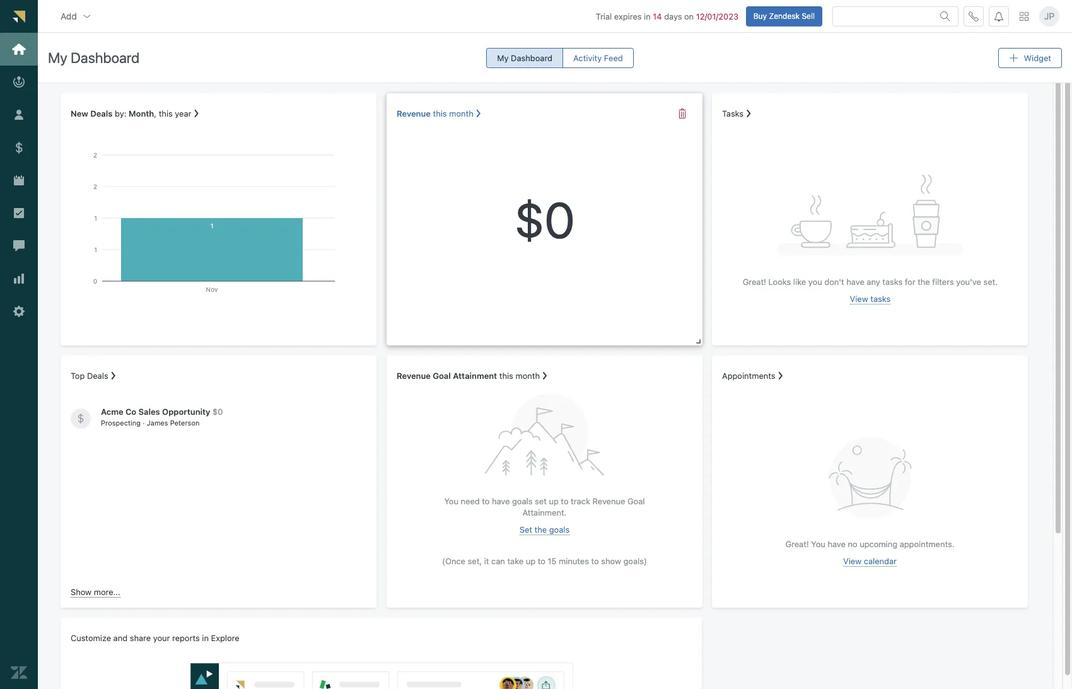 Task type: locate. For each thing, give the bounding box(es) containing it.
in right reports
[[202, 633, 209, 643]]

the right the "for"
[[917, 277, 930, 287]]

goal right track
[[627, 496, 645, 506]]

prospecting
[[101, 419, 141, 427]]

0 horizontal spatial have
[[492, 496, 510, 506]]

have left no
[[828, 539, 846, 549]]

view calendar
[[843, 556, 897, 566]]

my
[[48, 49, 67, 67], [497, 53, 509, 63]]

set the goals
[[519, 524, 570, 535]]

co
[[125, 407, 136, 417]]

new
[[71, 109, 88, 119]]

my dashboard link
[[486, 48, 563, 68]]

great! looks like you don't have any tasks for the filters you've set.
[[742, 277, 997, 287]]

0 vertical spatial in
[[644, 11, 651, 21]]

1 horizontal spatial my
[[497, 53, 509, 63]]

have left the any at the top right
[[846, 277, 864, 287]]

month
[[449, 109, 473, 119], [515, 371, 540, 381]]

0 horizontal spatial the
[[534, 524, 547, 535]]

in left 14
[[644, 11, 651, 21]]

view for view calendar
[[843, 556, 862, 566]]

1 vertical spatial $0
[[213, 407, 223, 417]]

view down no
[[843, 556, 862, 566]]

$0
[[514, 190, 575, 249], [213, 407, 223, 417]]

12/01/2023
[[696, 11, 738, 21]]

on
[[684, 11, 694, 21]]

my dashboard down chevron down icon
[[48, 49, 139, 67]]

jp button
[[1039, 6, 1059, 26]]

0 vertical spatial goal
[[433, 371, 451, 381]]

explore promo image
[[190, 663, 573, 689]]

up right set
[[549, 496, 559, 506]]

0 vertical spatial up
[[549, 496, 559, 506]]

view
[[850, 294, 868, 304], [843, 556, 862, 566]]

take
[[507, 556, 524, 566]]

deals right top
[[87, 371, 108, 381]]

calls image
[[969, 11, 979, 21]]

1 vertical spatial have
[[492, 496, 510, 506]]

1 horizontal spatial great!
[[785, 539, 809, 549]]

1 vertical spatial up
[[526, 556, 535, 566]]

0 horizontal spatial my dashboard
[[48, 49, 139, 67]]

dashboard down chevron down icon
[[71, 49, 139, 67]]

tasks
[[882, 277, 902, 287], [870, 294, 890, 304]]

calendar
[[864, 556, 897, 566]]

0 horizontal spatial my
[[48, 49, 67, 67]]

2 horizontal spatial have
[[846, 277, 864, 287]]

attainment
[[453, 371, 497, 381]]

you inside "you need to have goals set up to track revenue goal attainment."
[[444, 496, 458, 506]]

goals)
[[623, 556, 647, 566]]

zendesk image
[[11, 665, 27, 681]]

0 vertical spatial you
[[444, 496, 458, 506]]

in
[[644, 11, 651, 21], [202, 633, 209, 643]]

trash image
[[677, 109, 687, 119]]

tasks left the "for"
[[882, 277, 902, 287]]

to left the show
[[591, 556, 599, 566]]

1 vertical spatial tasks
[[870, 294, 890, 304]]

up right take
[[526, 556, 535, 566]]

revenue goal attainment this month
[[397, 371, 540, 381]]

activity
[[573, 53, 602, 63]]

any
[[866, 277, 880, 287]]

jp
[[1044, 11, 1055, 21]]

my dashboard left activity
[[497, 53, 552, 63]]

opportunity
[[162, 407, 210, 417]]

customize and share your reports in explore
[[71, 633, 239, 643]]

show
[[601, 556, 621, 566]]

more...
[[94, 587, 120, 597]]

set the goals link
[[519, 524, 570, 535]]

show more... link
[[71, 587, 120, 598]]

tasks down the any at the top right
[[870, 294, 890, 304]]

1 horizontal spatial goal
[[627, 496, 645, 506]]

0 horizontal spatial up
[[526, 556, 535, 566]]

1 horizontal spatial you
[[811, 539, 825, 549]]

1 vertical spatial the
[[534, 524, 547, 535]]

acme
[[101, 407, 123, 417]]

chevron image
[[191, 109, 201, 119], [473, 109, 484, 119], [108, 371, 118, 381], [540, 371, 550, 381], [775, 371, 786, 381]]

your
[[153, 633, 170, 643]]

you left need
[[444, 496, 458, 506]]

buy
[[753, 11, 767, 21]]

great! you have no upcoming appointments.
[[785, 539, 954, 549]]

goals
[[512, 496, 533, 506], [549, 524, 570, 535]]

minutes
[[559, 556, 589, 566]]

my dashboard
[[48, 49, 139, 67], [497, 53, 552, 63]]

1 vertical spatial great!
[[785, 539, 809, 549]]

customize
[[71, 633, 111, 643]]

you
[[808, 277, 822, 287]]

0 horizontal spatial goal
[[433, 371, 451, 381]]

have right need
[[492, 496, 510, 506]]

days
[[664, 11, 682, 21]]

1 vertical spatial revenue
[[397, 371, 431, 381]]

1 vertical spatial view
[[843, 556, 862, 566]]

attainment.
[[523, 508, 567, 518]]

0 vertical spatial the
[[917, 277, 930, 287]]

great! left no
[[785, 539, 809, 549]]

1 horizontal spatial dashboard
[[511, 53, 552, 63]]

appointments
[[722, 371, 775, 381]]

dashboard left activity
[[511, 53, 552, 63]]

goal left attainment
[[433, 371, 451, 381]]

0 horizontal spatial you
[[444, 496, 458, 506]]

you left no
[[811, 539, 825, 549]]

0 horizontal spatial $0
[[213, 407, 223, 417]]

for
[[905, 277, 915, 287]]

great! left looks at the right of the page
[[742, 277, 766, 287]]

goals down attainment.
[[549, 524, 570, 535]]

goals left set
[[512, 496, 533, 506]]

revenue inside "you need to have goals set up to track revenue goal attainment."
[[592, 496, 625, 506]]

revenue
[[397, 109, 431, 119], [397, 371, 431, 381], [592, 496, 625, 506]]

goals inside "you need to have goals set up to track revenue goal attainment."
[[512, 496, 533, 506]]

0 vertical spatial view
[[850, 294, 868, 304]]

have
[[846, 277, 864, 287], [492, 496, 510, 506], [828, 539, 846, 549]]

0 vertical spatial goals
[[512, 496, 533, 506]]

1 horizontal spatial have
[[828, 539, 846, 549]]

chevron image for revenue goal attainment
[[540, 371, 550, 381]]

1 vertical spatial deals
[[87, 371, 108, 381]]

the right 'set'
[[534, 524, 547, 535]]

0 horizontal spatial month
[[449, 109, 473, 119]]

(once
[[442, 556, 465, 566]]

1 vertical spatial in
[[202, 633, 209, 643]]

0 vertical spatial have
[[846, 277, 864, 287]]

1 horizontal spatial up
[[549, 496, 559, 506]]

to left 15
[[538, 556, 545, 566]]

0 vertical spatial tasks
[[882, 277, 902, 287]]

filters
[[932, 277, 954, 287]]

to right need
[[482, 496, 490, 506]]

2 horizontal spatial this
[[499, 371, 513, 381]]

0 vertical spatial deals
[[90, 109, 113, 119]]

deals left by:
[[90, 109, 113, 119]]

deals for top
[[87, 371, 108, 381]]

1 horizontal spatial $0
[[514, 190, 575, 249]]

1 horizontal spatial in
[[644, 11, 651, 21]]

you've
[[956, 277, 981, 287]]

up
[[549, 496, 559, 506], [526, 556, 535, 566]]

0 horizontal spatial goals
[[512, 496, 533, 506]]

top deals
[[71, 371, 108, 381]]

0 horizontal spatial great!
[[742, 277, 766, 287]]

can
[[491, 556, 505, 566]]

2 vertical spatial revenue
[[592, 496, 625, 506]]

0 vertical spatial revenue
[[397, 109, 431, 119]]

activity feed link
[[563, 48, 634, 68]]

add image
[[1009, 53, 1019, 63]]

2 vertical spatial have
[[828, 539, 846, 549]]

bell image
[[994, 11, 1004, 21]]

view down the great! looks like you don't have any tasks for the filters you've set.
[[850, 294, 868, 304]]

1 vertical spatial you
[[811, 539, 825, 549]]

0 vertical spatial month
[[449, 109, 473, 119]]

1 vertical spatial goal
[[627, 496, 645, 506]]

1 horizontal spatial the
[[917, 277, 930, 287]]

0 vertical spatial great!
[[742, 277, 766, 287]]

like
[[793, 277, 806, 287]]

1 horizontal spatial goals
[[549, 524, 570, 535]]

revenue for revenue
[[397, 109, 431, 119]]

1 horizontal spatial month
[[515, 371, 540, 381]]

expires
[[614, 11, 642, 21]]

chevron down image
[[82, 11, 92, 21]]

dashboard
[[71, 49, 139, 67], [511, 53, 552, 63]]

deals
[[90, 109, 113, 119], [87, 371, 108, 381]]

this
[[159, 109, 173, 119], [433, 109, 447, 119], [499, 371, 513, 381]]

no
[[848, 539, 857, 549]]



Task type: describe. For each thing, give the bounding box(es) containing it.
view for view tasks
[[850, 294, 868, 304]]

add button
[[50, 4, 102, 29]]

and
[[113, 633, 127, 643]]

dashboard inside my dashboard link
[[511, 53, 552, 63]]

1 vertical spatial month
[[515, 371, 540, 381]]

1 vertical spatial goals
[[549, 524, 570, 535]]

add
[[61, 10, 77, 21]]

1 horizontal spatial my dashboard
[[497, 53, 552, 63]]

looks
[[768, 277, 791, 287]]

year
[[175, 109, 191, 119]]

to left track
[[561, 496, 569, 506]]

15
[[548, 556, 556, 566]]

view tasks link
[[850, 294, 890, 304]]

buy zendesk sell
[[753, 11, 815, 21]]

you need to have goals set up to track revenue goal attainment.
[[444, 496, 645, 518]]

my inside my dashboard link
[[497, 53, 509, 63]]

new deals by: month , this year
[[71, 109, 191, 119]]

,
[[154, 109, 156, 119]]

sales
[[138, 407, 160, 417]]

widget button
[[998, 48, 1062, 68]]

show
[[71, 587, 92, 597]]

chevron image
[[744, 109, 754, 119]]

need
[[461, 496, 480, 506]]

goal inside "you need to have goals set up to track revenue goal attainment."
[[627, 496, 645, 506]]

by:
[[115, 109, 126, 119]]

deals image
[[76, 414, 86, 424]]

set
[[519, 524, 532, 535]]

deals for new
[[90, 109, 113, 119]]

0 horizontal spatial in
[[202, 633, 209, 643]]

james
[[147, 419, 168, 427]]

tasks
[[722, 109, 744, 119]]

chevron image for revenue
[[473, 109, 484, 119]]

revenue this month
[[397, 109, 473, 119]]

don't
[[824, 277, 844, 287]]

peterson
[[170, 419, 200, 427]]

widget
[[1024, 53, 1051, 63]]

acme co sales opportunity $0 prospecting james peterson
[[101, 407, 223, 427]]

month
[[129, 109, 154, 119]]

revenue for revenue goal attainment
[[397, 371, 431, 381]]

set,
[[468, 556, 482, 566]]

zendesk products image
[[1020, 12, 1029, 21]]

reports
[[172, 633, 200, 643]]

buy zendesk sell button
[[746, 6, 822, 26]]

view tasks
[[850, 294, 890, 304]]

0 horizontal spatial dashboard
[[71, 49, 139, 67]]

it
[[484, 556, 489, 566]]

set.
[[983, 277, 997, 287]]

sell
[[802, 11, 815, 21]]

1 horizontal spatial this
[[433, 109, 447, 119]]

share
[[130, 633, 151, 643]]

feed
[[604, 53, 623, 63]]

show more...
[[71, 587, 120, 597]]

upcoming
[[860, 539, 897, 549]]

up inside "you need to have goals set up to track revenue goal attainment."
[[549, 496, 559, 506]]

chevron image for new deals
[[191, 109, 201, 119]]

view calendar link
[[843, 556, 897, 567]]

have inside "you need to have goals set up to track revenue goal attainment."
[[492, 496, 510, 506]]

zendesk
[[769, 11, 800, 21]]

set
[[535, 496, 547, 506]]

great! for great! looks like you don't have any tasks for the filters you've set.
[[742, 277, 766, 287]]

great! for great! you have no upcoming appointments.
[[785, 539, 809, 549]]

appointments.
[[900, 539, 954, 549]]

top
[[71, 371, 85, 381]]

0 horizontal spatial this
[[159, 109, 173, 119]]

track
[[571, 496, 590, 506]]

(once set, it can take up to 15 minutes to show goals)
[[442, 556, 647, 566]]

activity feed
[[573, 53, 623, 63]]

14
[[653, 11, 662, 21]]

0 vertical spatial $0
[[514, 190, 575, 249]]

trial expires in 14 days on 12/01/2023
[[596, 11, 738, 21]]

search image
[[940, 11, 950, 21]]

$0 inside acme co sales opportunity $0 prospecting james peterson
[[213, 407, 223, 417]]

trial
[[596, 11, 612, 21]]

explore
[[211, 633, 239, 643]]



Task type: vqa. For each thing, say whether or not it's contained in the screenshot.
need
yes



